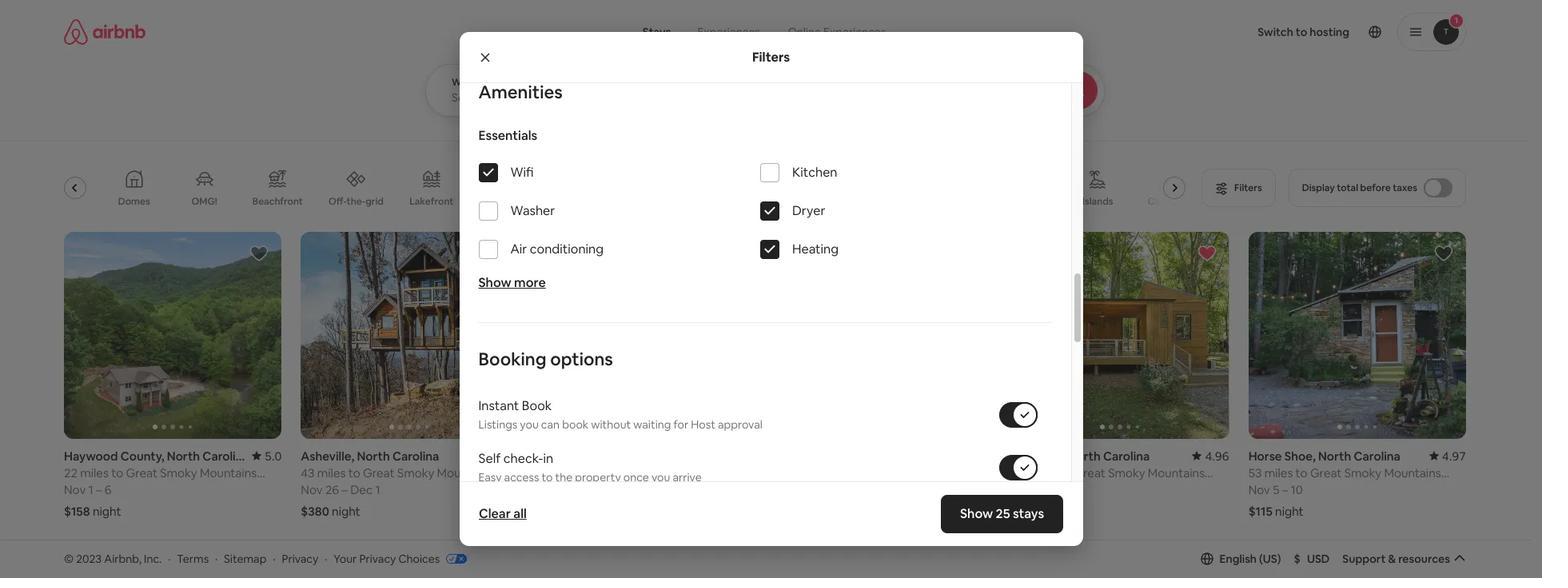 Task type: vqa. For each thing, say whether or not it's contained in the screenshot.
of to the top
no



Task type: describe. For each thing, give the bounding box(es) containing it.
support & resources
[[1343, 552, 1451, 566]]

english
[[1220, 552, 1257, 566]]

1 inside nov 26 – dec 1 $380 night
[[375, 482, 380, 497]]

$
[[1294, 552, 1301, 566]]

without
[[591, 418, 631, 432]]

22 miles to great smoky mountains national park
[[64, 465, 257, 496]]

clear
[[479, 505, 511, 522]]

©
[[64, 551, 74, 566]]

views
[[61, 195, 86, 208]]

waiting
[[634, 418, 671, 432]]

2 add to wishlist: columbia, south carolina image from the left
[[1198, 563, 1217, 578]]

kitchen
[[792, 164, 838, 181]]

smoky inside the horse shoe, north carolina 53 miles to great smoky mountains national park
[[1345, 465, 1382, 480]]

© 2023 airbnb, inc. ·
[[64, 551, 171, 566]]

park inside 23 miles to congaree national park dec 4 – 9
[[705, 465, 729, 480]]

night for jan 7 – 12 $195 night
[[1040, 504, 1069, 519]]

online experiences
[[788, 25, 886, 39]]

terms · sitemap · privacy
[[177, 551, 318, 566]]

dryer
[[792, 202, 826, 219]]

22
[[64, 465, 78, 480]]

heating
[[792, 241, 839, 258]]

terms
[[177, 551, 209, 566]]

nov for nov 1 – 6 $158 night
[[64, 482, 86, 497]]

stays
[[643, 25, 671, 39]]

what can we help you find? tab list
[[630, 16, 774, 48]]

choices
[[399, 551, 440, 566]]

2 add to wishlist: canton, north carolina image from the left
[[1435, 563, 1454, 578]]

nov for nov 26 – dec 1 $380 night
[[301, 482, 323, 497]]

to inside self check-in easy access to the property once you arrive
[[542, 470, 553, 485]]

park inside the horse shoe, north carolina 53 miles to great smoky mountains national park
[[1297, 480, 1321, 496]]

sitemap link
[[224, 551, 267, 566]]

1 add to wishlist: canton, north carolina image from the left
[[250, 563, 269, 578]]

countryside
[[480, 195, 535, 208]]

easy
[[479, 470, 502, 485]]

the
[[555, 470, 573, 485]]

$115
[[1249, 504, 1273, 519]]

to inside 22 miles to great smoky mountains national park
[[111, 465, 123, 480]]

25
[[996, 505, 1011, 522]]

wifi
[[511, 164, 534, 181]]

– inside 23 miles to congaree national park dec 4 – 9
[[572, 482, 578, 497]]

park inside asheville, north carolina 48 miles to great smoky mountains national park
[[1060, 480, 1084, 496]]

&
[[1388, 552, 1396, 566]]

9
[[581, 482, 588, 497]]

your privacy choices link
[[334, 551, 467, 567]]

stays button
[[630, 16, 684, 48]]

4.97
[[1442, 448, 1467, 464]]

taxes
[[1393, 182, 1418, 194]]

nov for nov 5 – 10 $115 night
[[1249, 482, 1271, 497]]

23
[[538, 465, 551, 480]]

6
[[105, 482, 112, 497]]

10
[[1291, 482, 1303, 497]]

53
[[1249, 465, 1262, 480]]

to inside asheville, north carolina 48 miles to great smoky mountains national park
[[1060, 465, 1072, 480]]

essentials
[[479, 127, 538, 144]]

book
[[522, 398, 552, 414]]

washer
[[511, 202, 555, 219]]

to inside asheville, north carolina 43 miles to great smoky mountains national park
[[348, 465, 360, 480]]

show map
[[728, 481, 783, 495]]

where
[[452, 76, 482, 89]]

mountains inside the horse shoe, north carolina 53 miles to great smoky mountains national park
[[1385, 465, 1441, 480]]

privacy link
[[282, 551, 318, 566]]

night for nov 1 – 6 $158 night
[[93, 504, 121, 519]]

Where field
[[452, 90, 661, 105]]

national inside 23 miles to congaree national park dec 4 – 9
[[657, 465, 703, 480]]

miles inside the horse shoe, north carolina 53 miles to great smoky mountains national park
[[1265, 465, 1293, 480]]

inc.
[[144, 551, 162, 566]]

show for show 25 stays
[[961, 505, 994, 522]]

– for $195
[[1043, 482, 1049, 497]]

national inside the horse shoe, north carolina 53 miles to great smoky mountains national park
[[1249, 480, 1294, 496]]

great inside 22 miles to great smoky mountains national park
[[126, 465, 158, 480]]

– for 1
[[342, 482, 348, 497]]

national inside asheville, north carolina 48 miles to great smoky mountains national park
[[1012, 480, 1057, 496]]

great inside the horse shoe, north carolina 53 miles to great smoky mountains national park
[[1311, 465, 1342, 480]]

display total before taxes
[[1302, 182, 1418, 194]]

dec inside nov 26 – dec 1 $380 night
[[350, 482, 373, 497]]

before
[[1361, 182, 1391, 194]]

7
[[1034, 482, 1041, 497]]

1 add to wishlist: canton, north carolina image from the left
[[724, 563, 743, 578]]

off-the-grid
[[329, 195, 384, 208]]

shoe,
[[1285, 448, 1316, 464]]

park inside asheville, north carolina 43 miles to great smoky mountains national park
[[349, 480, 373, 496]]

group containing amazing views
[[18, 157, 1192, 219]]

your
[[334, 551, 357, 566]]

nov for nov 12 – 17
[[775, 482, 797, 497]]

2 · from the left
[[215, 551, 218, 566]]

3 – from the left
[[814, 482, 820, 497]]

resources
[[1399, 552, 1451, 566]]

amenities
[[479, 81, 563, 103]]

26
[[325, 482, 339, 497]]

show 25 stays link
[[941, 495, 1064, 533]]

horse shoe, north carolina 53 miles to great smoky mountains national park
[[1249, 448, 1441, 496]]

amazing
[[18, 195, 59, 208]]

4.98 out of 5 average rating image
[[482, 448, 519, 464]]

great inside asheville, north carolina 43 miles to great smoky mountains national park
[[363, 465, 395, 480]]

$ usd
[[1294, 552, 1330, 566]]

– for $158
[[96, 482, 102, 497]]

park inside 22 miles to great smoky mountains national park
[[112, 480, 136, 496]]

experiences button
[[684, 16, 774, 48]]

islands
[[1083, 195, 1114, 208]]

listings
[[479, 418, 518, 432]]

43
[[301, 465, 315, 480]]

off-
[[329, 195, 347, 208]]

the-
[[347, 195, 366, 208]]

online experiences link
[[774, 16, 901, 48]]

omg!
[[192, 195, 217, 208]]

2 privacy from the left
[[359, 551, 396, 566]]

nov 26 – dec 1 $380 night
[[301, 482, 380, 519]]

for
[[674, 418, 689, 432]]

3 · from the left
[[273, 551, 275, 566]]

camping
[[1148, 195, 1189, 208]]

1 add to wishlist: columbia, south carolina image from the left
[[487, 563, 506, 578]]

terms link
[[177, 551, 209, 566]]

1 12 from the left
[[799, 482, 811, 497]]

2 add to wishlist: canton, north carolina image from the left
[[961, 563, 980, 578]]

remove from wishlist: asheville, north carolina image
[[1198, 244, 1217, 263]]

filters dialog
[[459, 32, 1083, 573]]

5.0 out of 5 average rating image
[[252, 448, 282, 464]]



Task type: locate. For each thing, give the bounding box(es) containing it.
1 night from the left
[[93, 504, 121, 519]]

night down "10"
[[1275, 504, 1304, 519]]

add to wishlist: canton, north carolina image
[[724, 563, 743, 578], [961, 563, 980, 578]]

experiences up filters at the top of the page
[[698, 25, 760, 39]]

privacy right your
[[359, 551, 396, 566]]

2 – from the left
[[342, 482, 348, 497]]

· right inc.
[[168, 551, 171, 566]]

support
[[1343, 552, 1386, 566]]

2 night from the left
[[332, 504, 360, 519]]

privacy left your
[[282, 551, 318, 566]]

1 experiences from the left
[[698, 25, 760, 39]]

· left privacy link
[[273, 551, 275, 566]]

national up $195 at bottom right
[[1012, 480, 1057, 496]]

show left 25
[[961, 505, 994, 522]]

– inside the nov 5 – 10 $115 night
[[1282, 482, 1288, 497]]

support & resources button
[[1343, 552, 1467, 566]]

to up 6 at left bottom
[[111, 465, 123, 480]]

12 left 17
[[799, 482, 811, 497]]

north up nov 26 – dec 1 $380 night on the left of the page
[[357, 448, 390, 464]]

0 horizontal spatial carolina
[[393, 448, 439, 464]]

0 horizontal spatial show
[[479, 274, 512, 291]]

nov inside nov 1 – 6 $158 night
[[64, 482, 86, 497]]

night inside the nov 5 – 10 $115 night
[[1275, 504, 1304, 519]]

2 miles from the left
[[317, 465, 346, 480]]

once
[[624, 470, 649, 485]]

– for $115
[[1282, 482, 1288, 497]]

great right the 22
[[126, 465, 158, 480]]

carolina for jan 7 – 12 $195 night
[[1103, 448, 1150, 464]]

– inside nov 1 – 6 $158 night
[[96, 482, 102, 497]]

1 nov from the left
[[64, 482, 86, 497]]

you down book at the bottom left of page
[[520, 418, 539, 432]]

show for show more
[[479, 274, 512, 291]]

(us)
[[1259, 552, 1281, 566]]

0 horizontal spatial asheville,
[[301, 448, 354, 464]]

dec right 26
[[350, 482, 373, 497]]

nov
[[64, 482, 86, 497], [301, 482, 323, 497], [775, 482, 797, 497], [1249, 482, 1271, 497]]

1 privacy from the left
[[282, 551, 318, 566]]

4.97 out of 5 average rating image
[[1430, 448, 1467, 464]]

north for jan 7 – 12 $195 night
[[1068, 448, 1101, 464]]

carolina inside asheville, north carolina 48 miles to great smoky mountains national park
[[1103, 448, 1150, 464]]

2 smoky from the left
[[397, 465, 434, 480]]

0 horizontal spatial privacy
[[282, 551, 318, 566]]

12 inside jan 7 – 12 $195 night
[[1052, 482, 1064, 497]]

miles up 4
[[554, 465, 583, 480]]

1 horizontal spatial 12
[[1052, 482, 1064, 497]]

amazing views
[[18, 195, 86, 208]]

4 smoky from the left
[[1345, 465, 1382, 480]]

mountains down 4.96 out of 5 average rating icon
[[1148, 465, 1205, 480]]

to inside the horse shoe, north carolina 53 miles to great smoky mountains national park
[[1296, 465, 1308, 480]]

· left your
[[325, 551, 327, 566]]

dec left 4
[[538, 482, 560, 497]]

4 great from the left
[[1311, 465, 1342, 480]]

5 miles from the left
[[1265, 465, 1293, 480]]

asheville, inside asheville, north carolina 48 miles to great smoky mountains national park
[[1012, 448, 1065, 464]]

4.96 out of 5 average rating image
[[1193, 448, 1230, 464]]

2 carolina from the left
[[1103, 448, 1150, 464]]

north inside the horse shoe, north carolina 53 miles to great smoky mountains national park
[[1319, 448, 1352, 464]]

instant book listings you can book without waiting for host approval
[[479, 398, 763, 432]]

carolina
[[393, 448, 439, 464], [1103, 448, 1150, 464], [1354, 448, 1401, 464]]

2 experiences from the left
[[824, 25, 886, 39]]

national up $115
[[1249, 480, 1294, 496]]

options
[[550, 348, 613, 370]]

miles up 26
[[317, 465, 346, 480]]

4
[[563, 482, 570, 497]]

– left 17
[[814, 482, 820, 497]]

english (us)
[[1220, 552, 1281, 566]]

1 horizontal spatial add to wishlist: canton, north carolina image
[[1435, 563, 1454, 578]]

1 horizontal spatial carolina
[[1103, 448, 1150, 464]]

show inside button
[[728, 481, 757, 495]]

miles up 6 at left bottom
[[80, 465, 109, 480]]

asheville, up 48
[[1012, 448, 1065, 464]]

map
[[759, 481, 783, 495]]

check-
[[504, 450, 543, 467]]

park
[[705, 465, 729, 480], [112, 480, 136, 496], [349, 480, 373, 496], [1060, 480, 1084, 496], [1297, 480, 1321, 496]]

display total before taxes button
[[1289, 169, 1467, 207]]

to up jan 7 – 12 $195 night
[[1060, 465, 1072, 480]]

3 north from the left
[[1319, 448, 1352, 464]]

add to wishlist: columbia, south carolina image
[[487, 563, 506, 578], [1198, 563, 1217, 578]]

nov left '5'
[[1249, 482, 1271, 497]]

english (us) button
[[1201, 552, 1281, 566]]

night for nov 5 – 10 $115 night
[[1275, 504, 1304, 519]]

national right once
[[657, 465, 703, 480]]

access
[[504, 470, 539, 485]]

0 horizontal spatial experiences
[[698, 25, 760, 39]]

national inside asheville, north carolina 43 miles to great smoky mountains national park
[[301, 480, 346, 496]]

asheville, north carolina 43 miles to great smoky mountains national park
[[301, 448, 494, 496]]

airbnb,
[[104, 551, 142, 566]]

carolina inside asheville, north carolina 43 miles to great smoky mountains national park
[[393, 448, 439, 464]]

nov left 17
[[775, 482, 797, 497]]

2 great from the left
[[363, 465, 395, 480]]

3 mountains from the left
[[1148, 465, 1205, 480]]

can
[[541, 418, 560, 432]]

1 asheville, from the left
[[301, 448, 354, 464]]

1 horizontal spatial north
[[1068, 448, 1101, 464]]

2 north from the left
[[1068, 448, 1101, 464]]

1 horizontal spatial privacy
[[359, 551, 396, 566]]

2 vertical spatial show
[[961, 505, 994, 522]]

north
[[357, 448, 390, 464], [1068, 448, 1101, 464], [1319, 448, 1352, 464]]

you right once
[[652, 470, 670, 485]]

add to wishlist: canton, north carolina image right &
[[1435, 563, 1454, 578]]

night down 7 on the right of the page
[[1040, 504, 1069, 519]]

1 horizontal spatial experiences
[[824, 25, 886, 39]]

$380
[[301, 504, 329, 519]]

conditioning
[[530, 241, 604, 258]]

miles inside asheville, north carolina 43 miles to great smoky mountains national park
[[317, 465, 346, 480]]

smoky inside 22 miles to great smoky mountains national park
[[160, 465, 197, 480]]

5
[[1273, 482, 1280, 497]]

– inside nov 26 – dec 1 $380 night
[[342, 482, 348, 497]]

grid
[[366, 195, 384, 208]]

national inside 22 miles to great smoky mountains national park
[[64, 480, 109, 496]]

mountains inside 22 miles to great smoky mountains national park
[[200, 465, 257, 480]]

in
[[543, 450, 554, 467]]

show more button
[[479, 274, 546, 291]]

add to wishlist: haywood county, north carolina image
[[250, 244, 269, 263]]

mountains inside asheville, north carolina 43 miles to great smoky mountains national park
[[437, 465, 494, 480]]

5 – from the left
[[572, 482, 578, 497]]

arrive
[[673, 470, 702, 485]]

– inside jan 7 – 12 $195 night
[[1043, 482, 1049, 497]]

online
[[788, 25, 821, 39]]

3 nov from the left
[[775, 482, 797, 497]]

congaree
[[600, 465, 654, 480]]

clear all
[[479, 505, 526, 522]]

2 horizontal spatial north
[[1319, 448, 1352, 464]]

nov 1 – 6 $158 night
[[64, 482, 121, 519]]

2 horizontal spatial carolina
[[1354, 448, 1401, 464]]

carolina inside the horse shoe, north carolina 53 miles to great smoky mountains national park
[[1354, 448, 1401, 464]]

asheville, for 48
[[1012, 448, 1065, 464]]

experiences inside button
[[698, 25, 760, 39]]

0 horizontal spatial 1
[[88, 482, 93, 497]]

nov down "43"
[[301, 482, 323, 497]]

great down shoe,
[[1311, 465, 1342, 480]]

2 mountains from the left
[[437, 465, 494, 480]]

self
[[479, 450, 501, 467]]

– left 6 at left bottom
[[96, 482, 102, 497]]

asheville, inside asheville, north carolina 43 miles to great smoky mountains national park
[[301, 448, 354, 464]]

4 – from the left
[[1043, 482, 1049, 497]]

3 miles from the left
[[1028, 465, 1057, 480]]

asheville, north carolina 48 miles to great smoky mountains national park
[[1012, 448, 1205, 496]]

to down shoe,
[[1296, 465, 1308, 480]]

national up $158
[[64, 480, 109, 496]]

show for show map
[[728, 481, 757, 495]]

3 night from the left
[[1040, 504, 1069, 519]]

4 mountains from the left
[[1385, 465, 1441, 480]]

park right 7 on the right of the page
[[1060, 480, 1084, 496]]

asheville, up "43"
[[301, 448, 354, 464]]

usd
[[1307, 552, 1330, 566]]

1 vertical spatial you
[[652, 470, 670, 485]]

air conditioning
[[511, 241, 604, 258]]

smoky inside asheville, north carolina 43 miles to great smoky mountains national park
[[397, 465, 434, 480]]

park right arrive
[[705, 465, 729, 480]]

host
[[691, 418, 716, 432]]

0 horizontal spatial dec
[[350, 482, 373, 497]]

2 asheville, from the left
[[1012, 448, 1065, 464]]

– left 9
[[572, 482, 578, 497]]

0 horizontal spatial north
[[357, 448, 390, 464]]

1 horizontal spatial add to wishlist: columbia, south carolina image
[[1198, 563, 1217, 578]]

3 smoky from the left
[[1108, 465, 1146, 480]]

6 – from the left
[[1282, 482, 1288, 497]]

dec
[[350, 482, 373, 497], [538, 482, 560, 497]]

miles inside 22 miles to great smoky mountains national park
[[80, 465, 109, 480]]

17
[[822, 482, 834, 497]]

add to wishlist: canton, north carolina image left privacy link
[[250, 563, 269, 578]]

lakefront
[[410, 195, 454, 208]]

1 smoky from the left
[[160, 465, 197, 480]]

group
[[18, 157, 1192, 219], [64, 232, 282, 439], [301, 232, 736, 439], [320, 232, 756, 439], [775, 232, 993, 439], [1012, 232, 1447, 439], [1249, 232, 1467, 439], [64, 551, 282, 578], [301, 551, 519, 578], [538, 551, 756, 578], [775, 551, 993, 578], [1012, 551, 1230, 578], [1249, 551, 1467, 578]]

· right terms link
[[215, 551, 218, 566]]

you inside instant book listings you can book without waiting for host approval
[[520, 418, 539, 432]]

1 vertical spatial show
[[728, 481, 757, 495]]

booking
[[479, 348, 547, 370]]

property
[[575, 470, 621, 485]]

north inside asheville, north carolina 43 miles to great smoky mountains national park
[[357, 448, 390, 464]]

None search field
[[425, 0, 1149, 117]]

park right 26
[[349, 480, 373, 496]]

mountains down 4.98 out of 5 average rating "icon"
[[437, 465, 494, 480]]

air
[[511, 241, 527, 258]]

3 carolina from the left
[[1354, 448, 1401, 464]]

mountains inside asheville, north carolina 48 miles to great smoky mountains national park
[[1148, 465, 1205, 480]]

night down 26
[[332, 504, 360, 519]]

0 horizontal spatial 12
[[799, 482, 811, 497]]

0 horizontal spatial you
[[520, 418, 539, 432]]

– right '5'
[[1282, 482, 1288, 497]]

4 night from the left
[[1275, 504, 1304, 519]]

–
[[96, 482, 102, 497], [342, 482, 348, 497], [814, 482, 820, 497], [1043, 482, 1049, 497], [572, 482, 578, 497], [1282, 482, 1288, 497]]

north inside asheville, north carolina 48 miles to great smoky mountains national park
[[1068, 448, 1101, 464]]

1 horizontal spatial 1
[[375, 482, 380, 497]]

north right shoe,
[[1319, 448, 1352, 464]]

miles inside asheville, north carolina 48 miles to great smoky mountains national park
[[1028, 465, 1057, 480]]

1 inside nov 1 – 6 $158 night
[[88, 482, 93, 497]]

show down add to wishlist: asheville, north carolina image
[[479, 274, 512, 291]]

2 12 from the left
[[1052, 482, 1064, 497]]

0 vertical spatial you
[[520, 418, 539, 432]]

great
[[126, 465, 158, 480], [363, 465, 395, 480], [1074, 465, 1106, 480], [1311, 465, 1342, 480]]

1 left 6 at left bottom
[[88, 482, 93, 497]]

4 · from the left
[[325, 551, 327, 566]]

1 1 from the left
[[88, 482, 93, 497]]

all
[[513, 505, 526, 522]]

great inside asheville, north carolina 48 miles to great smoky mountains national park
[[1074, 465, 1106, 480]]

to inside 23 miles to congaree national park dec 4 – 9
[[585, 465, 597, 480]]

– right 26
[[342, 482, 348, 497]]

approval
[[718, 418, 763, 432]]

2 1 from the left
[[375, 482, 380, 497]]

1 horizontal spatial asheville,
[[1012, 448, 1065, 464]]

great right 48
[[1074, 465, 1106, 480]]

1 horizontal spatial dec
[[538, 482, 560, 497]]

more
[[514, 274, 546, 291]]

profile element
[[925, 0, 1467, 64]]

jan 7 – 12 $195 night
[[1012, 482, 1069, 519]]

2 nov from the left
[[301, 482, 323, 497]]

total
[[1337, 182, 1359, 194]]

add to wishlist: columbia, south carolina image left english at the bottom
[[1198, 563, 1217, 578]]

show map button
[[712, 469, 818, 507]]

show left map
[[728, 481, 757, 495]]

$195
[[1012, 504, 1038, 519]]

night inside nov 26 – dec 1 $380 night
[[332, 504, 360, 519]]

carolina for nov 26 – dec 1 $380 night
[[393, 448, 439, 464]]

add to wishlist: horse shoe, north carolina image
[[1435, 244, 1454, 263]]

5.0
[[265, 448, 282, 464]]

1 · from the left
[[168, 551, 171, 566]]

nov inside nov 26 – dec 1 $380 night
[[301, 482, 323, 497]]

1 north from the left
[[357, 448, 390, 464]]

book
[[562, 418, 589, 432]]

0 horizontal spatial add to wishlist: canton, north carolina image
[[250, 563, 269, 578]]

1 miles from the left
[[80, 465, 109, 480]]

miles up 7 on the right of the page
[[1028, 465, 1057, 480]]

to up nov 26 – dec 1 $380 night on the left of the page
[[348, 465, 360, 480]]

1 horizontal spatial show
[[728, 481, 757, 495]]

1 – from the left
[[96, 482, 102, 497]]

show
[[479, 274, 512, 291], [728, 481, 757, 495], [961, 505, 994, 522]]

·
[[168, 551, 171, 566], [215, 551, 218, 566], [273, 551, 275, 566], [325, 551, 327, 566]]

1 carolina from the left
[[393, 448, 439, 464]]

1 great from the left
[[126, 465, 158, 480]]

mountains down 4.97 out of 5 average rating icon
[[1385, 465, 1441, 480]]

1 mountains from the left
[[200, 465, 257, 480]]

none search field containing stays
[[425, 0, 1149, 117]]

experiences
[[698, 25, 760, 39], [824, 25, 886, 39]]

4 nov from the left
[[1249, 482, 1271, 497]]

smoky inside asheville, north carolina 48 miles to great smoky mountains national park
[[1108, 465, 1146, 480]]

add to wishlist: canton, north carolina image
[[250, 563, 269, 578], [1435, 563, 1454, 578]]

miles up '5'
[[1265, 465, 1293, 480]]

stays tab panel
[[425, 64, 1149, 117]]

filters
[[752, 48, 790, 65]]

0 horizontal spatial add to wishlist: canton, north carolina image
[[724, 563, 743, 578]]

1 horizontal spatial add to wishlist: canton, north carolina image
[[961, 563, 980, 578]]

farms
[[781, 195, 808, 208]]

12
[[799, 482, 811, 497], [1052, 482, 1064, 497]]

4 miles from the left
[[554, 465, 583, 480]]

self check-in easy access to the property once you arrive
[[479, 450, 702, 485]]

add to wishlist: asheville, north carolina image
[[487, 244, 506, 263]]

1 dec from the left
[[350, 482, 373, 497]]

show 25 stays
[[961, 505, 1045, 522]]

12 right 7 on the right of the page
[[1052, 482, 1064, 497]]

nov inside the nov 5 – 10 $115 night
[[1249, 482, 1271, 497]]

mountains down 5.0 out of 5 average rating image on the left of page
[[200, 465, 257, 480]]

nov down the 22
[[64, 482, 86, 497]]

park right 6 at left bottom
[[112, 480, 136, 496]]

privacy
[[282, 551, 318, 566], [359, 551, 396, 566]]

north for nov 26 – dec 1 $380 night
[[357, 448, 390, 464]]

2 horizontal spatial show
[[961, 505, 994, 522]]

asheville,
[[301, 448, 354, 464], [1012, 448, 1065, 464]]

you inside self check-in easy access to the property once you arrive
[[652, 470, 670, 485]]

0 horizontal spatial add to wishlist: columbia, south carolina image
[[487, 563, 506, 578]]

night inside jan 7 – 12 $195 night
[[1040, 504, 1069, 519]]

night inside nov 1 – 6 $158 night
[[93, 504, 121, 519]]

2 dec from the left
[[538, 482, 560, 497]]

to left 'the'
[[542, 470, 553, 485]]

national up $380 on the left bottom of the page
[[301, 480, 346, 496]]

stays
[[1013, 505, 1045, 522]]

3 great from the left
[[1074, 465, 1106, 480]]

miles inside 23 miles to congaree national park dec 4 – 9
[[554, 465, 583, 480]]

night down 6 at left bottom
[[93, 504, 121, 519]]

$158
[[64, 504, 90, 519]]

1 horizontal spatial you
[[652, 470, 670, 485]]

experiences right online
[[824, 25, 886, 39]]

park right '5'
[[1297, 480, 1321, 496]]

– right 7 on the right of the page
[[1043, 482, 1049, 497]]

1 right 26
[[375, 482, 380, 497]]

to up 9
[[585, 465, 597, 480]]

north up jan 7 – 12 $195 night
[[1068, 448, 1101, 464]]

asheville, for 43
[[301, 448, 354, 464]]

0 vertical spatial show
[[479, 274, 512, 291]]

dec inside 23 miles to congaree national park dec 4 – 9
[[538, 482, 560, 497]]

add to wishlist: columbia, south carolina image down clear all 'button' on the bottom
[[487, 563, 506, 578]]

your privacy choices
[[334, 551, 440, 566]]

48
[[1012, 465, 1026, 480]]

show more
[[479, 274, 546, 291]]

great up nov 26 – dec 1 $380 night on the left of the page
[[363, 465, 395, 480]]



